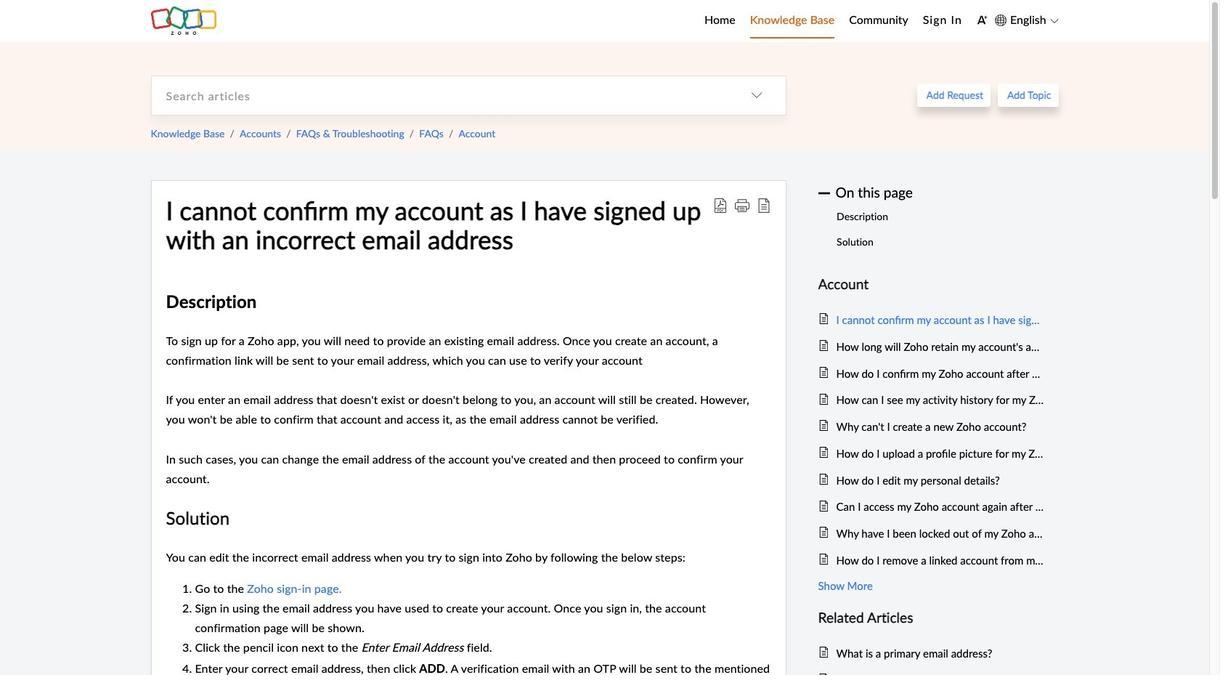 Task type: locate. For each thing, give the bounding box(es) containing it.
reader view image
[[757, 198, 771, 213]]

1 vertical spatial heading
[[819, 607, 1045, 629]]

choose category element
[[728, 76, 786, 115]]

2 heading from the top
[[819, 607, 1045, 629]]

0 vertical spatial heading
[[819, 273, 1045, 296]]

heading
[[819, 273, 1045, 296], [819, 607, 1045, 629]]

user preference element
[[977, 10, 988, 32]]

choose languages element
[[996, 11, 1059, 30]]



Task type: describe. For each thing, give the bounding box(es) containing it.
Search articles field
[[152, 76, 728, 115]]

user preference image
[[977, 15, 988, 25]]

choose category image
[[751, 90, 763, 101]]

1 heading from the top
[[819, 273, 1045, 296]]

download as pdf image
[[713, 198, 728, 213]]



